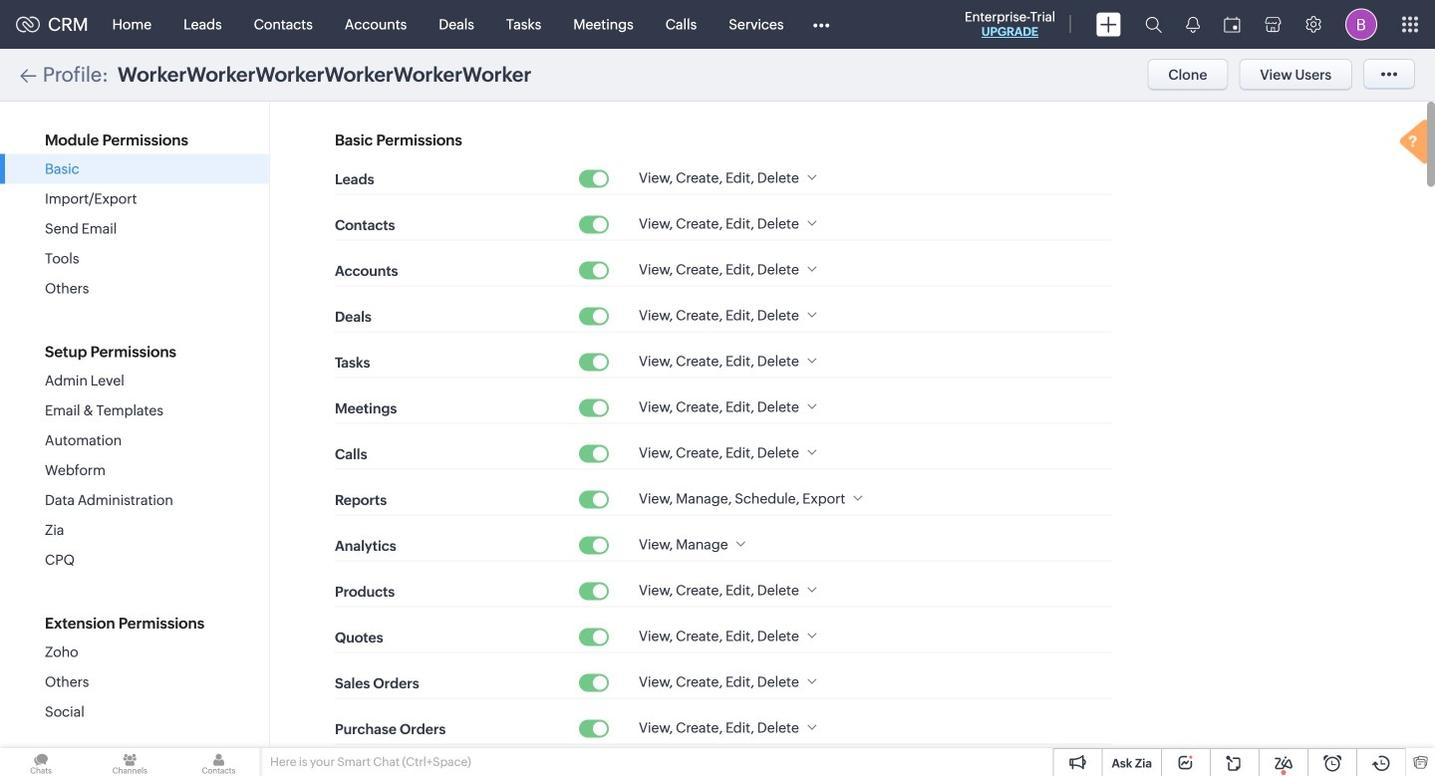 Task type: vqa. For each thing, say whether or not it's contained in the screenshot.
mmm d, yyyy text box
no



Task type: describe. For each thing, give the bounding box(es) containing it.
channels image
[[89, 749, 171, 777]]

Other Modules field
[[800, 8, 843, 40]]

profile element
[[1334, 0, 1390, 48]]

signals element
[[1174, 0, 1212, 49]]

signals image
[[1186, 16, 1200, 33]]

logo image
[[16, 16, 40, 32]]

create menu element
[[1085, 0, 1134, 48]]

chats image
[[0, 749, 82, 777]]



Task type: locate. For each thing, give the bounding box(es) containing it.
search image
[[1146, 16, 1162, 33]]

create menu image
[[1097, 12, 1122, 36]]

search element
[[1134, 0, 1174, 49]]

calendar image
[[1224, 16, 1241, 32]]

contacts image
[[178, 749, 260, 777]]

help image
[[1396, 117, 1436, 171]]

profile image
[[1346, 8, 1378, 40]]



